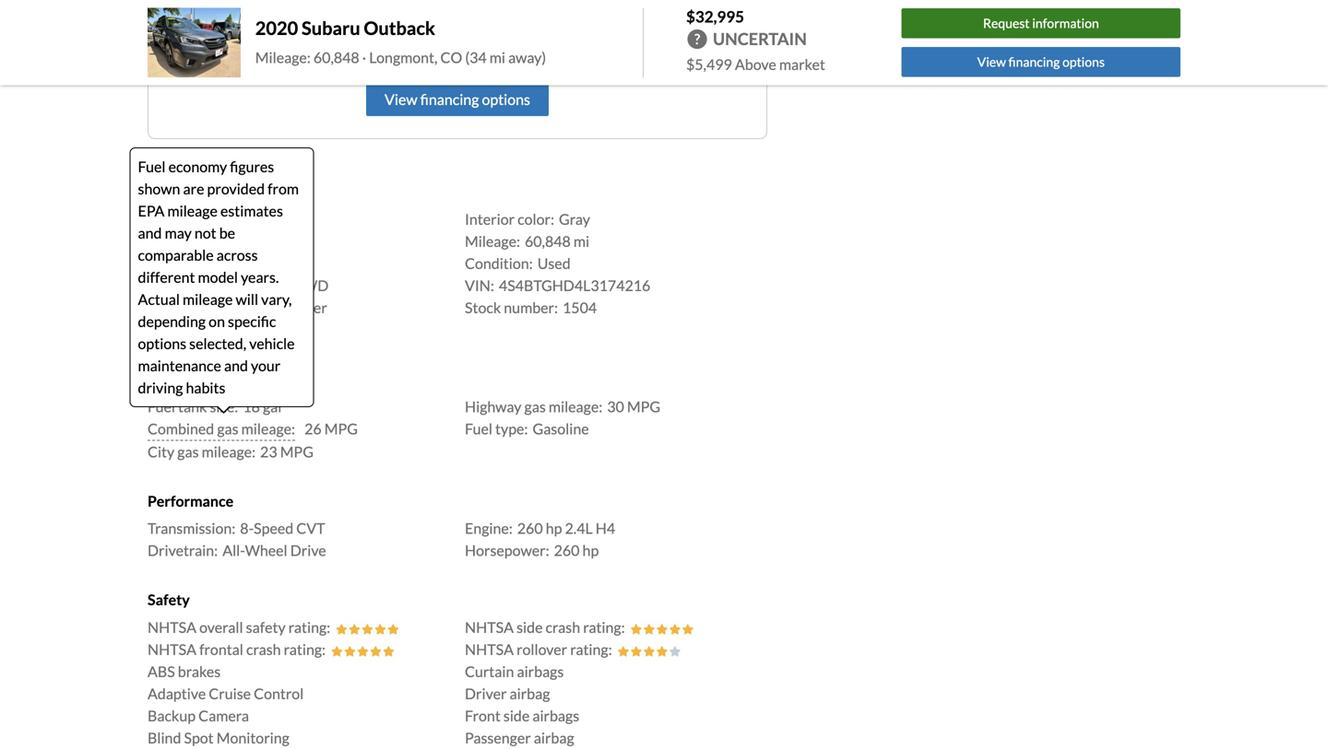 Task type: locate. For each thing, give the bounding box(es) containing it.
1 vertical spatial view financing options button
[[366, 83, 549, 116]]

cvt
[[296, 520, 325, 538]]

1 horizontal spatial 60,848
[[525, 233, 571, 251]]

1 horizontal spatial gray
[[559, 211, 590, 228]]

options down information
[[1063, 54, 1105, 70]]

vary,
[[261, 291, 292, 309]]

will
[[236, 291, 258, 309]]

gray up used
[[559, 211, 590, 228]]

1 vertical spatial mi
[[574, 233, 590, 251]]

fuel down highway
[[465, 420, 493, 438]]

be
[[219, 224, 235, 242]]

personalized real rates
[[572, 31, 706, 47]]

subaru
[[302, 17, 360, 39], [192, 211, 238, 228]]

1 horizontal spatial on
[[266, 31, 280, 47]]

may
[[165, 224, 192, 242]]

rating: up the 'nhtsa rollover rating:'
[[583, 619, 625, 637]]

rating:
[[289, 619, 330, 637], [583, 619, 625, 637], [284, 641, 326, 659], [570, 641, 612, 659]]

0 horizontal spatial mpg
[[280, 443, 314, 461]]

60,848 inside the interior color: gray mileage: 60,848 mi condition: used vin: 4s4btghd4l3174216 stock number: 1504
[[525, 233, 571, 251]]

financing down co
[[420, 90, 479, 108]]

view financing options button down co
[[366, 83, 549, 116]]

60,848 for subaru
[[314, 48, 359, 66]]

view down "request"
[[978, 54, 1006, 70]]

0 vertical spatial financing
[[1009, 54, 1060, 70]]

fuel for fuel economy figures shown are provided from epa mileage estimates and may not be comparable across different model years. actual mileage will vary, depending on specific options selected, vehicle maintenance and your driving habits
[[138, 158, 166, 176]]

uncertain
[[713, 29, 807, 49]]

1 horizontal spatial and
[[224, 357, 248, 375]]

260 down 2.4l
[[554, 542, 580, 560]]

combined gas mileage:
[[148, 420, 295, 438]]

1 vertical spatial financing
[[420, 90, 479, 108]]

advertisement region
[[851, 19, 1127, 249]]

gas up gasoline on the bottom of the page
[[524, 398, 546, 416]]

gal
[[263, 398, 282, 416]]

1 vertical spatial gas
[[217, 420, 239, 438]]

0 horizontal spatial subaru
[[192, 211, 238, 228]]

crossover
[[261, 299, 327, 317]]

0 horizontal spatial gray
[[245, 321, 276, 339]]

shown
[[138, 180, 180, 198]]

2 horizontal spatial gas
[[524, 398, 546, 416]]

1 vertical spatial outback
[[197, 233, 253, 251]]

type:
[[184, 299, 217, 317], [495, 420, 528, 438]]

view financing options
[[978, 54, 1105, 70], [385, 90, 530, 108]]

1 vertical spatial 60,848
[[525, 233, 571, 251]]

number:
[[504, 299, 558, 317]]

hp
[[546, 520, 562, 538], [583, 542, 599, 560]]

mi up 4s4btghd4l3174216
[[574, 233, 590, 251]]

gray inside make: subaru model: outback year: 2020 trim: onyx edition xt awd body type: suv / crossover exterior color: gray
[[245, 321, 276, 339]]

mileage: down gal
[[241, 420, 295, 438]]

mileage: for 30
[[549, 398, 603, 416]]

performance
[[148, 493, 234, 511]]

$5,499
[[686, 55, 732, 73]]

0 horizontal spatial mi
[[490, 48, 506, 66]]

hp left 2.4l
[[546, 520, 562, 538]]

crash for side
[[546, 619, 580, 637]]

mileage: inside 2020 subaru outback mileage: 60,848 · longmont, co (34 mi away)
[[255, 48, 311, 66]]

mileage: down combined gas mileage:
[[202, 443, 256, 461]]

curtain
[[465, 663, 514, 681]]

and
[[138, 224, 162, 242], [224, 357, 248, 375]]

1 vertical spatial gray
[[245, 321, 276, 339]]

2 vertical spatial options
[[138, 335, 186, 353]]

1 vertical spatial hp
[[583, 542, 599, 560]]

0 vertical spatial mileage:
[[255, 48, 311, 66]]

2 vertical spatial mileage:
[[202, 443, 256, 461]]

color: right interior
[[518, 211, 554, 228]]

0 horizontal spatial type:
[[184, 299, 217, 317]]

horsepower:
[[465, 542, 549, 560]]

0 vertical spatial mpg
[[627, 398, 661, 416]]

260
[[517, 520, 543, 538], [554, 542, 580, 560]]

rating: for nhtsa frontal crash rating:
[[284, 641, 326, 659]]

1 vertical spatial options
[[482, 90, 530, 108]]

0 vertical spatial type:
[[184, 299, 217, 317]]

frontal
[[199, 641, 243, 659]]

0 vertical spatial on
[[266, 31, 280, 47]]

size:
[[210, 398, 238, 416]]

0 horizontal spatial outback
[[197, 233, 253, 251]]

8-
[[240, 520, 254, 538]]

60,848 up used
[[525, 233, 571, 251]]

habits
[[186, 379, 225, 397]]

spot
[[184, 729, 214, 747]]

and down the epa
[[138, 224, 162, 242]]

1 vertical spatial mpg
[[324, 420, 358, 438]]

economy inside the fuel economy figures shown are provided from epa mileage estimates and may not be comparable across different model years. actual mileage will vary, depending on specific options selected, vehicle maintenance and your driving habits
[[168, 158, 227, 176]]

credit
[[312, 31, 348, 47]]

mpg inside highway gas mileage: 30 mpg fuel type: gasoline
[[627, 398, 661, 416]]

2 vertical spatial mpg
[[280, 443, 314, 461]]

years.
[[241, 269, 279, 287]]

subaru inside make: subaru model: outback year: 2020 trim: onyx edition xt awd body type: suv / crossover exterior color: gray
[[192, 211, 238, 228]]

mileage: for interior
[[465, 233, 520, 251]]

1 vertical spatial side
[[504, 707, 530, 725]]

60,848 down credit
[[314, 48, 359, 66]]

gas inside highway gas mileage: 30 mpg fuel type: gasoline
[[524, 398, 546, 416]]

view financing options button
[[902, 47, 1181, 77], [366, 83, 549, 116]]

2 horizontal spatial options
[[1063, 54, 1105, 70]]

options down depending
[[138, 335, 186, 353]]

economy up are
[[168, 158, 227, 176]]

1 horizontal spatial mi
[[574, 233, 590, 251]]

23
[[260, 443, 277, 461]]

1 horizontal spatial financing
[[1009, 54, 1060, 70]]

rating: right safety
[[289, 619, 330, 637]]

mileage: down interior
[[465, 233, 520, 251]]

side up the passenger
[[504, 707, 530, 725]]

0 vertical spatial gas
[[524, 398, 546, 416]]

fuel for fuel tank size: 18 gal
[[148, 398, 175, 416]]

airbag right driver
[[510, 685, 550, 703]]

color: inside the interior color: gray mileage: 60,848 mi condition: used vin: 4s4btghd4l3174216 stock number: 1504
[[518, 211, 554, 228]]

0 vertical spatial crash
[[546, 619, 580, 637]]

options down away)
[[482, 90, 530, 108]]

0 horizontal spatial financing
[[420, 90, 479, 108]]

economy for fuel economy figures shown are provided from epa mileage estimates and may not be comparable across different model years. actual mileage will vary, depending on specific options selected, vehicle maintenance and your driving habits
[[168, 158, 227, 176]]

on inside no impact on your credit score
[[266, 31, 280, 47]]

financing down request information button
[[1009, 54, 1060, 70]]

2020
[[255, 17, 298, 39], [185, 255, 219, 273]]

0 horizontal spatial view financing options
[[385, 90, 530, 108]]

gray
[[559, 211, 590, 228], [245, 321, 276, 339]]

transmission: 8-speed cvt drivetrain: all-wheel drive
[[148, 520, 326, 560]]

1 horizontal spatial view financing options button
[[902, 47, 1181, 77]]

1 horizontal spatial type:
[[495, 420, 528, 438]]

and down "selected,"
[[224, 357, 248, 375]]

0 vertical spatial and
[[138, 224, 162, 242]]

awd
[[293, 277, 329, 295]]

outback inside 2020 subaru outback mileage: 60,848 · longmont, co (34 mi away)
[[364, 17, 435, 39]]

gas down the size:
[[217, 420, 239, 438]]

1 vertical spatial subaru
[[192, 211, 238, 228]]

1 vertical spatial type:
[[495, 420, 528, 438]]

fuel inside the fuel economy figures shown are provided from epa mileage estimates and may not be comparable across different model years. actual mileage will vary, depending on specific options selected, vehicle maintenance and your driving habits
[[138, 158, 166, 176]]

fuel inside highway gas mileage: 30 mpg fuel type: gasoline
[[465, 420, 493, 438]]

gray down /
[[245, 321, 276, 339]]

1 vertical spatial mileage
[[183, 291, 233, 309]]

2020 up the score
[[255, 17, 298, 39]]

0 horizontal spatial view financing options button
[[366, 83, 549, 116]]

2 vertical spatial gas
[[177, 443, 199, 461]]

nhtsa for nhtsa side crash rating:
[[465, 619, 514, 637]]

0 vertical spatial 2020
[[255, 17, 298, 39]]

mileage down "model"
[[183, 291, 233, 309]]

view financing options button down request information button
[[902, 47, 1181, 77]]

1 horizontal spatial view financing options
[[978, 54, 1105, 70]]

provided
[[207, 180, 265, 198]]

depending
[[138, 313, 206, 331]]

60,848 inside 2020 subaru outback mileage: 60,848 · longmont, co (34 mi away)
[[314, 48, 359, 66]]

type: down onyx
[[184, 299, 217, 317]]

0 horizontal spatial gas
[[177, 443, 199, 461]]

on inside the fuel economy figures shown are provided from epa mileage estimates and may not be comparable across different model years. actual mileage will vary, depending on specific options selected, vehicle maintenance and your driving habits
[[209, 313, 225, 331]]

fuel down driving
[[148, 398, 175, 416]]

0 vertical spatial mi
[[490, 48, 506, 66]]

0 horizontal spatial view
[[385, 90, 418, 108]]

·
[[362, 48, 366, 66]]

0 horizontal spatial options
[[138, 335, 186, 353]]

0 horizontal spatial crash
[[246, 641, 281, 659]]

rating: down safety
[[284, 641, 326, 659]]

hp down 2.4l
[[583, 542, 599, 560]]

fuel economy
[[148, 371, 239, 389]]

mpg right 26
[[324, 420, 358, 438]]

market
[[779, 55, 825, 73]]

1 vertical spatial view financing options
[[385, 90, 530, 108]]

comparable
[[138, 246, 214, 264]]

gas for highway
[[524, 398, 546, 416]]

mi
[[490, 48, 506, 66], [574, 233, 590, 251]]

airbag
[[510, 685, 550, 703], [534, 729, 574, 747]]

type: inside highway gas mileage: 30 mpg fuel type: gasoline
[[495, 420, 528, 438]]

economy up fuel tank size: 18 gal
[[179, 371, 239, 389]]

crash up rollover
[[546, 619, 580, 637]]

mpg right 30
[[627, 398, 661, 416]]

economy for fuel economy
[[179, 371, 239, 389]]

0 vertical spatial options
[[1063, 54, 1105, 70]]

0 horizontal spatial mileage:
[[255, 48, 311, 66]]

$5,499 above market
[[686, 55, 825, 73]]

no
[[205, 31, 221, 47]]

1 horizontal spatial crash
[[546, 619, 580, 637]]

mpg for highway gas mileage: 30 mpg fuel type: gasoline
[[627, 398, 661, 416]]

subaru inside 2020 subaru outback mileage: 60,848 · longmont, co (34 mi away)
[[302, 17, 360, 39]]

2 horizontal spatial mpg
[[627, 398, 661, 416]]

1 horizontal spatial outback
[[364, 17, 435, 39]]

view financing options down co
[[385, 90, 530, 108]]

used
[[538, 255, 571, 273]]

highway gas mileage: 30 mpg fuel type: gasoline
[[465, 398, 661, 438]]

2.4l
[[565, 520, 593, 538]]

1 vertical spatial 2020
[[185, 255, 219, 273]]

on up the score
[[266, 31, 280, 47]]

control
[[254, 685, 304, 703]]

color: down suv
[[204, 321, 240, 339]]

fuel for fuel economy
[[148, 371, 176, 389]]

gas for combined
[[217, 420, 239, 438]]

no impact on your credit score
[[205, 31, 348, 66]]

fuel economy figures shown are provided from epa mileage estimates and may not be comparable across different model years. actual mileage will vary, depending on specific options selected, vehicle maintenance and your driving habits tooltip
[[130, 148, 314, 408]]

mileage: up gasoline on the bottom of the page
[[549, 398, 603, 416]]

0 vertical spatial view
[[978, 54, 1006, 70]]

1 horizontal spatial subaru
[[302, 17, 360, 39]]

0 horizontal spatial 2020
[[185, 255, 219, 273]]

gas down combined
[[177, 443, 199, 461]]

figures
[[230, 158, 274, 176]]

0 vertical spatial outback
[[364, 17, 435, 39]]

view financing options down request information button
[[978, 54, 1105, 70]]

crash down safety
[[246, 641, 281, 659]]

1 horizontal spatial mpg
[[324, 420, 358, 438]]

260 up horsepower:
[[517, 520, 543, 538]]

1 vertical spatial color:
[[204, 321, 240, 339]]

0 vertical spatial 60,848
[[314, 48, 359, 66]]

camera
[[198, 707, 249, 725]]

1 horizontal spatial hp
[[583, 542, 599, 560]]

away)
[[508, 48, 546, 66]]

1 horizontal spatial mileage:
[[465, 233, 520, 251]]

airbags
[[517, 663, 564, 681], [533, 707, 579, 725]]

front
[[465, 707, 501, 725]]

0 vertical spatial economy
[[168, 158, 227, 176]]

your
[[282, 31, 309, 47]]

2020 up onyx
[[185, 255, 219, 273]]

mpg right 23
[[280, 443, 314, 461]]

outback
[[364, 17, 435, 39], [197, 233, 253, 251]]

financing
[[1009, 54, 1060, 70], [420, 90, 479, 108]]

from
[[268, 180, 299, 198]]

30
[[607, 398, 624, 416]]

type: inside make: subaru model: outback year: 2020 trim: onyx edition xt awd body type: suv / crossover exterior color: gray
[[184, 299, 217, 317]]

1 horizontal spatial 2020
[[255, 17, 298, 39]]

view down "longmont," at the top of the page
[[385, 90, 418, 108]]

0 vertical spatial hp
[[546, 520, 562, 538]]

interior color: gray mileage: 60,848 mi condition: used vin: 4s4btghd4l3174216 stock number: 1504
[[465, 211, 651, 317]]

1 vertical spatial mileage:
[[465, 233, 520, 251]]

0 vertical spatial view financing options
[[978, 54, 1105, 70]]

1 vertical spatial economy
[[179, 371, 239, 389]]

fuel tank size: 18 gal
[[148, 398, 282, 416]]

1 vertical spatial crash
[[246, 641, 281, 659]]

subaru for model:
[[192, 211, 238, 228]]

brakes
[[178, 663, 221, 681]]

0 vertical spatial subaru
[[302, 17, 360, 39]]

mileage: inside the interior color: gray mileage: 60,848 mi condition: used vin: 4s4btghd4l3174216 stock number: 1504
[[465, 233, 520, 251]]

city
[[148, 443, 175, 461]]

fuel up shown
[[138, 158, 166, 176]]

1 horizontal spatial gas
[[217, 420, 239, 438]]

18
[[243, 398, 260, 416]]

1 vertical spatial on
[[209, 313, 225, 331]]

0 horizontal spatial color:
[[204, 321, 240, 339]]

on up "selected,"
[[209, 313, 225, 331]]

nhtsa for nhtsa rollover rating:
[[465, 641, 514, 659]]

side up the 'nhtsa rollover rating:'
[[517, 619, 543, 637]]

1 horizontal spatial color:
[[518, 211, 554, 228]]

1 horizontal spatial 260
[[554, 542, 580, 560]]

fuel left habits
[[148, 371, 176, 389]]

mileage down are
[[167, 202, 218, 220]]

0 vertical spatial mileage:
[[549, 398, 603, 416]]

0 vertical spatial color:
[[518, 211, 554, 228]]

request information button
[[902, 9, 1181, 38]]

0 horizontal spatial 260
[[517, 520, 543, 538]]

0 horizontal spatial 60,848
[[314, 48, 359, 66]]

airbag right the passenger
[[534, 729, 574, 747]]

mpg
[[627, 398, 661, 416], [324, 420, 358, 438], [280, 443, 314, 461]]

color:
[[518, 211, 554, 228], [204, 321, 240, 339]]

mi down minutes
[[490, 48, 506, 66]]

type: down highway
[[495, 420, 528, 438]]

drivetrain:
[[148, 542, 218, 560]]

0 horizontal spatial and
[[138, 224, 162, 242]]

rating: right rollover
[[570, 641, 612, 659]]

0 horizontal spatial on
[[209, 313, 225, 331]]

mileage: down your
[[255, 48, 311, 66]]

mileage: inside highway gas mileage: 30 mpg fuel type: gasoline
[[549, 398, 603, 416]]

mileage
[[167, 202, 218, 220], [183, 291, 233, 309]]



Task type: describe. For each thing, give the bounding box(es) containing it.
interior
[[465, 211, 515, 228]]

minutes
[[466, 31, 513, 47]]

transmission:
[[148, 520, 236, 538]]

across
[[217, 246, 258, 264]]

above
[[735, 55, 777, 73]]

year:
[[148, 255, 181, 273]]

abs
[[148, 663, 175, 681]]

fuel economy figures shown are provided from epa mileage estimates and may not be comparable across different model years. actual mileage will vary, depending on specific options selected, vehicle maintenance and your driving habits
[[138, 158, 299, 397]]

26 mpg
[[305, 420, 358, 438]]

not
[[195, 224, 216, 242]]

26
[[305, 420, 322, 438]]

vin:
[[465, 277, 494, 295]]

1 vertical spatial view
[[385, 90, 418, 108]]

/
[[253, 299, 258, 317]]

60,848 for color:
[[525, 233, 571, 251]]

model
[[198, 269, 238, 287]]

drive
[[290, 542, 326, 560]]

edition
[[223, 277, 269, 295]]

body
[[148, 299, 181, 317]]

nhtsa side crash rating:
[[465, 619, 625, 637]]

epa
[[138, 202, 165, 220]]

cruise
[[209, 685, 251, 703]]

color: inside make: subaru model: outback year: 2020 trim: onyx edition xt awd body type: suv / crossover exterior color: gray
[[204, 321, 240, 339]]

1 vertical spatial airbag
[[534, 729, 574, 747]]

0 horizontal spatial hp
[[546, 520, 562, 538]]

only takes minutes
[[402, 31, 513, 47]]

nhtsa frontal crash rating:
[[148, 641, 326, 659]]

score
[[260, 51, 292, 66]]

2020 inside 2020 subaru outback mileage: 60,848 · longmont, co (34 mi away)
[[255, 17, 298, 39]]

actual
[[138, 291, 180, 309]]

information
[[1032, 15, 1099, 31]]

rollover
[[517, 641, 567, 659]]

specific
[[228, 313, 276, 331]]

outback inside make: subaru model: outback year: 2020 trim: onyx edition xt awd body type: suv / crossover exterior color: gray
[[197, 233, 253, 251]]

different
[[138, 269, 195, 287]]

passenger
[[465, 729, 531, 747]]

condition:
[[465, 255, 533, 273]]

0 vertical spatial view financing options button
[[902, 47, 1181, 77]]

city gas mileage: 23 mpg
[[148, 443, 314, 461]]

0 vertical spatial mileage
[[167, 202, 218, 220]]

(34
[[465, 48, 487, 66]]

2020 inside make: subaru model: outback year: 2020 trim: onyx edition xt awd body type: suv / crossover exterior color: gray
[[185, 255, 219, 273]]

tank
[[178, 398, 207, 416]]

make:
[[148, 211, 187, 228]]

0 vertical spatial airbags
[[517, 663, 564, 681]]

exterior
[[148, 321, 201, 339]]

maintenance
[[138, 357, 221, 375]]

highway
[[465, 398, 522, 416]]

onyx
[[185, 277, 220, 295]]

4s4btghd4l3174216
[[499, 277, 651, 295]]

1 vertical spatial airbags
[[533, 707, 579, 725]]

0 vertical spatial 260
[[517, 520, 543, 538]]

gas for city
[[177, 443, 199, 461]]

safety
[[246, 619, 286, 637]]

personalized
[[572, 31, 644, 47]]

mi inside the interior color: gray mileage: 60,848 mi condition: used vin: 4s4btghd4l3174216 stock number: 1504
[[574, 233, 590, 251]]

combined
[[148, 420, 214, 438]]

0 vertical spatial side
[[517, 619, 543, 637]]

1 vertical spatial mileage:
[[241, 420, 295, 438]]

mileage: for 23
[[202, 443, 256, 461]]

trim:
[[148, 277, 181, 295]]

xt
[[272, 277, 290, 295]]

mpg for city gas mileage: 23 mpg
[[280, 443, 314, 461]]

nhtsa for nhtsa frontal crash rating:
[[148, 641, 196, 659]]

side inside curtain airbags driver airbag front side airbags passenger airbag
[[504, 707, 530, 725]]

mileage: for 2020
[[255, 48, 311, 66]]

abs brakes adaptive cruise control backup camera blind spot monitoring
[[148, 663, 304, 747]]

1 vertical spatial 260
[[554, 542, 580, 560]]

vehicle
[[249, 335, 295, 353]]

1 horizontal spatial options
[[482, 90, 530, 108]]

request
[[983, 15, 1030, 31]]

backup
[[148, 707, 196, 725]]

nhtsa rollover rating:
[[465, 641, 612, 659]]

1 horizontal spatial view
[[978, 54, 1006, 70]]

1504
[[563, 299, 597, 317]]

1 vertical spatial and
[[224, 357, 248, 375]]

nhtsa for nhtsa overall safety rating:
[[148, 619, 196, 637]]

gray inside the interior color: gray mileage: 60,848 mi condition: used vin: 4s4btghd4l3174216 stock number: 1504
[[559, 211, 590, 228]]

gasoline
[[533, 420, 589, 438]]

options inside the fuel economy figures shown are provided from epa mileage estimates and may not be comparable across different model years. actual mileage will vary, depending on specific options selected, vehicle maintenance and your driving habits
[[138, 335, 186, 353]]

rating: for nhtsa overall safety rating:
[[289, 619, 330, 637]]

rating: for nhtsa side crash rating:
[[583, 619, 625, 637]]

blind
[[148, 729, 181, 747]]

make: subaru model: outback year: 2020 trim: onyx edition xt awd body type: suv / crossover exterior color: gray
[[148, 211, 329, 339]]

driving
[[138, 379, 183, 397]]

0 vertical spatial airbag
[[510, 685, 550, 703]]

request information
[[983, 15, 1099, 31]]

2020 subaru outback image
[[148, 8, 241, 78]]

nhtsa overall safety rating:
[[148, 619, 330, 637]]

engine:
[[465, 520, 513, 538]]

2020 subaru outback mileage: 60,848 · longmont, co (34 mi away)
[[255, 17, 546, 66]]

crash for frontal
[[246, 641, 281, 659]]

mi inside 2020 subaru outback mileage: 60,848 · longmont, co (34 mi away)
[[490, 48, 506, 66]]

are
[[183, 180, 204, 198]]

suv
[[221, 299, 250, 317]]

subaru for outback
[[302, 17, 360, 39]]

overall
[[199, 619, 243, 637]]

longmont,
[[369, 48, 438, 66]]

adaptive
[[148, 685, 206, 703]]

estimates
[[220, 202, 283, 220]]

all-
[[223, 542, 245, 560]]

co
[[440, 48, 462, 66]]

curtain airbags driver airbag front side airbags passenger airbag
[[465, 663, 579, 747]]

takes
[[432, 31, 464, 47]]



Task type: vqa. For each thing, say whether or not it's contained in the screenshot.


